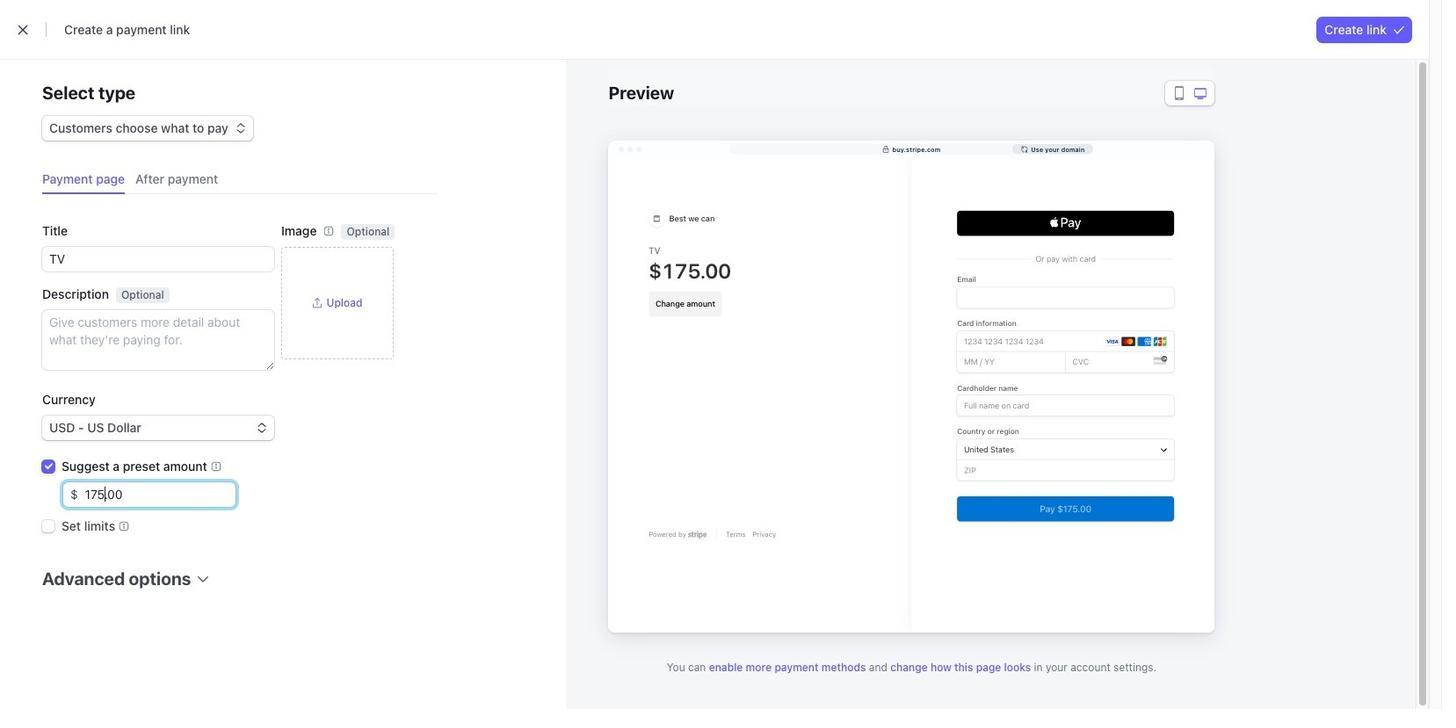 Task type: describe. For each thing, give the bounding box(es) containing it.
payment link settings tab list
[[35, 165, 438, 194]]

Give customers more detail about what they're paying for. text field
[[42, 310, 274, 370]]

0.00 text field
[[78, 483, 236, 507]]



Task type: vqa. For each thing, say whether or not it's contained in the screenshot.
Add to the bottom
no



Task type: locate. For each thing, give the bounding box(es) containing it.
tab panel
[[28, 194, 438, 616]]

Name of cause or service text field
[[42, 247, 274, 272]]



